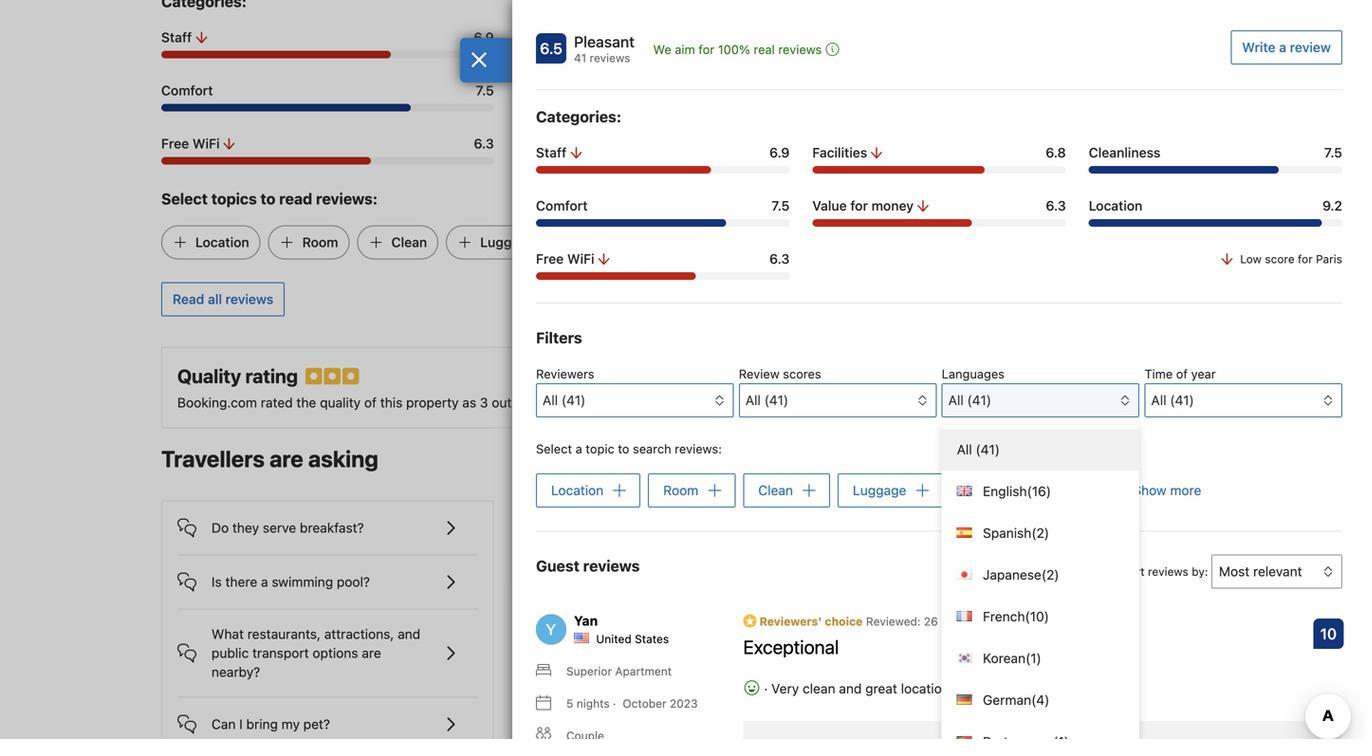Task type: describe. For each thing, give the bounding box(es) containing it.
for inside button
[[699, 42, 715, 56]]

money for the topmost value for money 6.3 meter
[[576, 83, 618, 98]]

0 vertical spatial luggage
[[481, 234, 535, 250]]

reviews right guest
[[584, 557, 640, 575]]

nights
[[577, 697, 610, 710]]

1 vertical spatial comfort
[[536, 198, 588, 214]]

review categories element for value for money
[[161, 0, 247, 13]]

(2) for japanese
[[1042, 567, 1060, 583]]

write a review
[[1243, 39, 1332, 55]]

reviewed:
[[867, 615, 921, 628]]

options
[[313, 646, 358, 661]]

topic
[[586, 442, 615, 456]]

all (41) button for review scores
[[739, 384, 937, 418]]

1 horizontal spatial 5
[[567, 697, 574, 710]]

bathroom?
[[567, 700, 633, 715]]

is for is there a spa?
[[567, 628, 578, 644]]

see
[[1101, 453, 1125, 468]]

spa?
[[628, 628, 656, 644]]

0 vertical spatial free wifi
[[161, 136, 220, 151]]

is for is there a swimming pool?
[[212, 574, 222, 590]]

1 horizontal spatial reviews:
[[675, 442, 722, 456]]

rating
[[245, 365, 298, 387]]

reviewed: 26 october 2023
[[867, 615, 1017, 628]]

nearby?
[[212, 665, 260, 680]]

serve
[[263, 520, 296, 536]]

very
[[772, 681, 800, 697]]

free for top "free wifi 6.3" 'meter'
[[161, 136, 189, 151]]

united
[[597, 633, 632, 646]]

show
[[1134, 483, 1167, 499]]

travellers are asking
[[161, 446, 379, 472]]

what restaurants, attractions, and public transport options are nearby? button
[[178, 610, 478, 682]]

(41) for reviewers
[[562, 393, 586, 408]]

still looking?
[[982, 593, 1096, 615]]

what
[[212, 627, 244, 642]]

exceptional
[[744, 636, 839, 658]]

property
[[406, 395, 459, 411]]

cleanliness 7.5 meter
[[1089, 166, 1343, 174]]

all (41) for reviewers
[[543, 393, 586, 408]]

10
[[1321, 625, 1338, 643]]

write a review button
[[1232, 30, 1343, 65]]

there for is there a spa?
[[581, 628, 613, 644]]

we for we have an instant answer to most questions
[[901, 699, 921, 714]]

out
[[492, 395, 512, 411]]

a right ask
[[1020, 649, 1027, 665]]

are for are there rooms with a private bathroom?
[[567, 681, 588, 696]]

1 horizontal spatial october
[[942, 615, 986, 628]]

based
[[543, 395, 581, 411]]

1 horizontal spatial paris
[[1317, 253, 1343, 266]]

still
[[982, 593, 1016, 615]]

scored 6.5 element
[[536, 33, 567, 64]]

0 horizontal spatial low
[[1103, 137, 1125, 150]]

read
[[279, 190, 313, 208]]

wifi for top "free wifi 6.3" 'meter'
[[193, 136, 220, 151]]

facilities 6.8 meter for 6.3
[[517, 51, 850, 58]]

0 vertical spatial value for money 6.3 meter
[[517, 104, 850, 112]]

1 horizontal spatial room
[[664, 483, 699, 498]]

show more button
[[1134, 474, 1202, 508]]

staff for comfort
[[536, 145, 567, 160]]

facilities for value for money
[[517, 29, 572, 45]]

are there rooms with a balcony?
[[567, 520, 764, 536]]

0 horizontal spatial score
[[1128, 137, 1158, 150]]

all for time of year
[[1152, 393, 1167, 408]]

and for what restaurants, attractions, and public transport options are nearby?
[[398, 627, 421, 642]]

all for reviewers
[[543, 393, 558, 408]]

0 vertical spatial are
[[270, 446, 304, 472]]

1 horizontal spatial score
[[1266, 253, 1295, 266]]

scored 10 element
[[1314, 619, 1345, 649]]

english
[[973, 484, 1028, 499]]

yan
[[574, 613, 598, 629]]

0 vertical spatial and
[[842, 395, 865, 411]]

1 horizontal spatial 7.5
[[772, 198, 790, 214]]

there for are there rooms with a private bathroom?
[[592, 681, 624, 696]]

german
[[973, 693, 1032, 708]]

rooms for balcony?
[[628, 520, 666, 536]]

sort
[[1123, 565, 1145, 578]]

0 vertical spatial free wifi 6.3 meter
[[161, 157, 494, 165]]

1 vertical spatial low
[[1241, 253, 1263, 266]]

more
[[1171, 483, 1202, 499]]

write
[[1243, 39, 1276, 55]]

0 horizontal spatial ·
[[613, 697, 617, 710]]

1 horizontal spatial low score for paris
[[1241, 253, 1343, 266]]

looking?
[[1020, 593, 1096, 615]]

(41) for time of year
[[1171, 393, 1195, 408]]

facilities 6.8 meter for 7.5
[[813, 166, 1067, 174]]

read all reviews
[[173, 291, 274, 307]]

sort reviews by:
[[1123, 565, 1209, 578]]

reviewers' choice
[[757, 615, 863, 628]]

0 vertical spatial comfort 7.5 meter
[[161, 104, 494, 112]]

1 horizontal spatial bathroom
[[967, 483, 1026, 498]]

swimming
[[272, 574, 333, 590]]

6.8 for 7.5
[[1046, 145, 1067, 160]]

3
[[480, 395, 488, 411]]

money for the bottommost value for money 6.3 meter
[[872, 198, 914, 214]]

review
[[1291, 39, 1332, 55]]

location 9.2 meter
[[1089, 219, 1343, 227]]

quality
[[320, 395, 361, 411]]

pleasant 41 reviews
[[574, 33, 635, 65]]

travellers
[[161, 446, 265, 472]]

(2) for spanish
[[1032, 525, 1050, 541]]

0 vertical spatial 9.2
[[1186, 83, 1206, 98]]

all for languages
[[949, 393, 964, 408]]

united states
[[597, 633, 669, 646]]

0 horizontal spatial comfort
[[161, 83, 213, 98]]

2 as from the left
[[683, 395, 697, 411]]

all (41) for languages
[[949, 393, 992, 408]]

0 vertical spatial clean
[[392, 234, 427, 250]]

ask a question button
[[982, 640, 1097, 674]]

an
[[957, 699, 971, 714]]

reviewers'
[[760, 615, 823, 628]]

time
[[1145, 367, 1174, 381]]

scores
[[783, 367, 822, 381]]

pet?
[[304, 717, 330, 732]]

is there a spa?
[[567, 628, 656, 644]]

1 vertical spatial value for money 6.3 meter
[[813, 219, 1067, 227]]

services
[[869, 395, 920, 411]]

41
[[574, 51, 587, 65]]

my
[[282, 717, 300, 732]]

time of year
[[1145, 367, 1217, 381]]

select for select a topic to search reviews:
[[536, 442, 573, 456]]

rated
[[261, 395, 293, 411]]

a inside button
[[617, 628, 624, 644]]

review scores
[[739, 367, 822, 381]]

read all reviews button
[[161, 282, 285, 317]]

value for money for the bottommost value for money 6.3 meter
[[813, 198, 914, 214]]

1 vertical spatial luggage
[[853, 483, 907, 498]]

quality
[[178, 365, 241, 387]]

and for · very clean and great location!
[[839, 681, 862, 697]]

1 horizontal spatial of
[[516, 395, 528, 411]]

review
[[739, 367, 780, 381]]

1 horizontal spatial ·
[[764, 681, 768, 697]]

we aim for 100% real reviews
[[654, 42, 822, 56]]

a left balcony?
[[699, 520, 706, 536]]

private
[[710, 681, 752, 696]]

value for money for the topmost value for money 6.3 meter
[[517, 83, 618, 98]]

6.9 for comfort
[[770, 145, 790, 160]]

· very clean and great location!
[[761, 681, 954, 697]]

free for right "free wifi 6.3" 'meter'
[[536, 251, 564, 267]]

0 vertical spatial reviews:
[[316, 190, 378, 208]]

rated pleasant element
[[574, 30, 635, 53]]

reviews inside button
[[779, 42, 822, 56]]

a left swimming
[[261, 574, 268, 590]]

1 vertical spatial comfort 7.5 meter
[[536, 219, 790, 227]]

(10)
[[1026, 609, 1050, 625]]

restaurants,
[[248, 627, 321, 642]]

with for balcony?
[[669, 520, 695, 536]]

is there a swimming pool? button
[[178, 556, 478, 594]]

clean
[[803, 681, 836, 697]]

all (41) button for reviewers
[[536, 384, 734, 418]]

0 horizontal spatial bathroom
[[588, 234, 650, 250]]

a right write
[[1280, 39, 1287, 55]]

the
[[297, 395, 316, 411]]

i
[[239, 717, 243, 732]]

cleanliness
[[1089, 145, 1161, 160]]

0 horizontal spatial low score for paris
[[1103, 137, 1206, 150]]

korean
[[973, 651, 1026, 666]]

select for select topics to read reviews:
[[161, 190, 208, 208]]

1 horizontal spatial to
[[618, 442, 630, 456]]

are for are there rooms with a balcony?
[[567, 520, 588, 536]]

1 horizontal spatial 2023
[[989, 615, 1017, 628]]

(41) for languages
[[968, 393, 992, 408]]



Task type: vqa. For each thing, say whether or not it's contained in the screenshot.


Task type: locate. For each thing, give the bounding box(es) containing it.
1 horizontal spatial 6.8
[[1046, 145, 1067, 160]]

0 vertical spatial staff
[[161, 29, 192, 45]]

read
[[173, 291, 204, 307]]

0 horizontal spatial money
[[576, 83, 618, 98]]

0 vertical spatial comfort
[[161, 83, 213, 98]]

2 horizontal spatial of
[[1177, 367, 1189, 381]]

can
[[212, 717, 236, 732]]

7.5 for 9.2
[[1325, 145, 1343, 160]]

do they serve breakfast?
[[212, 520, 364, 536]]

0 horizontal spatial 2023
[[670, 697, 698, 710]]

wifi up topics
[[193, 136, 220, 151]]

1 horizontal spatial is
[[567, 628, 578, 644]]

reviews right all
[[226, 291, 274, 307]]

and
[[842, 395, 865, 411], [398, 627, 421, 642], [839, 681, 862, 697]]

1 horizontal spatial facilities
[[813, 145, 868, 160]]

all for review scores
[[746, 393, 761, 408]]

(41)
[[562, 393, 586, 408], [765, 393, 789, 408], [968, 393, 992, 408], [1171, 393, 1195, 408], [976, 442, 1001, 458]]

0 horizontal spatial paris
[[1179, 137, 1206, 150]]

0 vertical spatial 2023
[[989, 615, 1017, 628]]

1 vertical spatial is
[[567, 628, 578, 644]]

score up cleanliness 7.5 'meter'
[[1128, 137, 1158, 150]]

1 horizontal spatial value
[[813, 198, 847, 214]]

1 horizontal spatial 9.2
[[1323, 198, 1343, 214]]

2 with from the top
[[669, 681, 695, 696]]

public
[[212, 646, 249, 661]]

all (41) button for languages
[[942, 384, 1140, 418]]

0 vertical spatial (2)
[[1032, 525, 1050, 541]]

0 horizontal spatial staff 6.9 meter
[[161, 51, 494, 58]]

location
[[790, 395, 839, 411]]

1 vertical spatial staff
[[536, 145, 567, 160]]

there inside "are there rooms with a private bathroom?"
[[592, 681, 624, 696]]

paris
[[1179, 137, 1206, 150], [1317, 253, 1343, 266]]

100%
[[718, 42, 751, 56]]

all (41) for time of year
[[1152, 393, 1195, 408]]

0 horizontal spatial 6.9
[[474, 29, 494, 45]]

all (41) down reviewers
[[543, 393, 586, 408]]

staff for value for money
[[161, 29, 192, 45]]

comfort 7.5 meter
[[161, 104, 494, 112], [536, 219, 790, 227]]

quality rating
[[178, 365, 298, 387]]

0 horizontal spatial free wifi
[[161, 136, 220, 151]]

of left year
[[1177, 367, 1189, 381]]

0 vertical spatial low
[[1103, 137, 1125, 150]]

1 horizontal spatial comfort
[[536, 198, 588, 214]]

1 vertical spatial (2)
[[1042, 567, 1060, 583]]

0 vertical spatial 5
[[532, 395, 540, 411]]

(2) up looking?
[[1042, 567, 1060, 583]]

1 vertical spatial rooms
[[628, 681, 666, 696]]

0 horizontal spatial is
[[212, 574, 222, 590]]

october right "nights"
[[623, 697, 667, 710]]

a left private
[[699, 681, 706, 696]]

0 vertical spatial staff 6.9 meter
[[161, 51, 494, 58]]

1 vertical spatial money
[[872, 198, 914, 214]]

26
[[924, 615, 939, 628]]

1 vertical spatial value
[[813, 198, 847, 214]]

year
[[1192, 367, 1217, 381]]

review categories element containing categories:
[[536, 105, 622, 128]]

reviews inside pleasant 41 reviews
[[590, 51, 631, 65]]

0 vertical spatial score
[[1128, 137, 1158, 150]]

0 horizontal spatial select
[[161, 190, 208, 208]]

value for money
[[517, 83, 618, 98], [813, 198, 914, 214]]

to left read
[[261, 190, 276, 208]]

search
[[633, 442, 672, 456]]

french
[[973, 609, 1026, 625]]

all (41) button up "select a topic to search reviews:"
[[536, 384, 734, 418]]

most
[[1083, 699, 1114, 714]]

do
[[212, 520, 229, 536]]

select topics to read reviews:
[[161, 190, 378, 208]]

1 vertical spatial low score for paris
[[1241, 253, 1343, 266]]

we left aim at the top
[[654, 42, 672, 56]]

all (41) up english
[[958, 442, 1001, 458]]

all (41) button
[[1145, 384, 1343, 418]]

1 vertical spatial review categories element
[[536, 105, 622, 128]]

1 vertical spatial 2023
[[670, 697, 698, 710]]

bring
[[246, 717, 278, 732]]

1 vertical spatial are
[[567, 681, 588, 696]]

all (41) down languages
[[949, 393, 992, 408]]

is
[[212, 574, 222, 590], [567, 628, 578, 644]]

great
[[866, 681, 898, 697]]

1 horizontal spatial free wifi 6.3 meter
[[536, 272, 790, 280]]

1 vertical spatial wifi
[[568, 251, 595, 267]]

room up "are there rooms with a balcony?" button
[[664, 483, 699, 498]]

0 horizontal spatial october
[[623, 697, 667, 710]]

as left 3
[[463, 395, 477, 411]]

6.8 left cleanliness
[[1046, 145, 1067, 160]]

1 horizontal spatial are
[[362, 646, 381, 661]]

wifi up filters
[[568, 251, 595, 267]]

7.5
[[476, 83, 494, 98], [1325, 145, 1343, 160], [772, 198, 790, 214]]

5 left the based
[[532, 395, 540, 411]]

0 vertical spatial free
[[161, 136, 189, 151]]

1 vertical spatial and
[[398, 627, 421, 642]]

1 rooms from the top
[[628, 520, 666, 536]]

1 vertical spatial 9.2
[[1323, 198, 1343, 214]]

0 horizontal spatial of
[[365, 395, 377, 411]]

2 are from the top
[[567, 681, 588, 696]]

reviews: right search
[[675, 442, 722, 456]]

real
[[754, 42, 775, 56]]

attractions,
[[324, 627, 394, 642]]

show more
[[1134, 483, 1202, 499]]

room down read
[[303, 234, 338, 250]]

on
[[584, 395, 600, 411]]

we
[[654, 42, 672, 56], [901, 699, 921, 714]]

low score for paris down location 9.2 "meter"
[[1241, 253, 1343, 266]]

to
[[261, 190, 276, 208], [618, 442, 630, 456], [1068, 699, 1080, 714]]

all down reviewers
[[543, 393, 558, 408]]

0 horizontal spatial room
[[303, 234, 338, 250]]

1 horizontal spatial low
[[1241, 253, 1263, 266]]

facilities for comfort
[[813, 145, 868, 160]]

guest reviews
[[536, 557, 640, 575]]

(2) down (16)
[[1032, 525, 1050, 541]]

1 vertical spatial with
[[669, 681, 695, 696]]

6.5
[[540, 39, 563, 57]]

of inside filter reviews region
[[1177, 367, 1189, 381]]

0 vertical spatial bathroom
[[588, 234, 650, 250]]

0 horizontal spatial value
[[517, 83, 552, 98]]

all down languages
[[949, 393, 964, 408]]

(2)
[[1032, 525, 1050, 541], [1042, 567, 1060, 583]]

score down location 9.2 "meter"
[[1266, 253, 1295, 266]]

are up guest reviews
[[567, 520, 588, 536]]

all (41) inside button
[[1152, 393, 1195, 408]]

a left topic
[[576, 442, 583, 456]]

0 horizontal spatial 6.8
[[830, 29, 850, 45]]

of left this
[[365, 395, 377, 411]]

and right location
[[842, 395, 865, 411]]

are down attractions,
[[362, 646, 381, 661]]

all down time
[[1152, 393, 1167, 408]]

reviews:
[[316, 190, 378, 208], [675, 442, 722, 456]]

all down review
[[746, 393, 761, 408]]

review categories element for comfort
[[536, 105, 622, 128]]

2 horizontal spatial all (41) button
[[942, 384, 1140, 418]]

1 horizontal spatial review categories element
[[536, 105, 622, 128]]

do they serve breakfast? button
[[178, 502, 478, 540]]

are left asking on the bottom
[[270, 446, 304, 472]]

and inside what restaurants, attractions, and public transport options are nearby?
[[398, 627, 421, 642]]

0 vertical spatial are
[[567, 520, 588, 536]]

7.5 for 6.3
[[476, 83, 494, 98]]

0 horizontal spatial we
[[654, 42, 672, 56]]

we for we aim for 100% real reviews
[[654, 42, 672, 56]]

factors
[[603, 395, 646, 411]]

1 vertical spatial select
[[536, 442, 573, 456]]

reviews down pleasant
[[590, 51, 631, 65]]

0 vertical spatial with
[[669, 520, 695, 536]]

what restaurants, attractions, and public transport options are nearby?
[[212, 627, 421, 680]]

staff 6.9 meter for comfort
[[536, 166, 790, 174]]

1 vertical spatial reviews:
[[675, 442, 722, 456]]

0 vertical spatial october
[[942, 615, 986, 628]]

guest
[[536, 557, 580, 575]]

all (41) down time of year
[[1152, 393, 1195, 408]]

are there rooms with a private bathroom? button
[[533, 664, 834, 717]]

can i bring my pet? button
[[178, 698, 478, 736]]

and right attractions,
[[398, 627, 421, 642]]

· right "nights"
[[613, 697, 617, 710]]

rooms inside "are there rooms with a private bathroom?"
[[628, 681, 666, 696]]

pool?
[[337, 574, 370, 590]]

we aim for 100% real reviews button
[[654, 40, 839, 59]]

(16)
[[1028, 484, 1052, 499]]

1 horizontal spatial staff 6.9 meter
[[536, 166, 790, 174]]

location!
[[901, 681, 954, 697]]

reviews inside button
[[226, 291, 274, 307]]

low score for paris up cleanliness 7.5 'meter'
[[1103, 137, 1206, 150]]

1 vertical spatial we
[[901, 699, 921, 714]]

rooms
[[628, 520, 666, 536], [628, 681, 666, 696]]

6.3
[[830, 83, 850, 98], [474, 136, 494, 151], [1047, 198, 1067, 214], [770, 251, 790, 267]]

are
[[270, 446, 304, 472], [362, 646, 381, 661]]

all inside button
[[1152, 393, 1167, 408]]

6.8 right real
[[830, 29, 850, 45]]

all down provided. on the right of the page
[[958, 442, 973, 458]]

to right topic
[[618, 442, 630, 456]]

6.9 for value for money
[[474, 29, 494, 45]]

0 vertical spatial review categories element
[[161, 0, 247, 13]]

0 horizontal spatial reviews:
[[316, 190, 378, 208]]

1 vertical spatial to
[[618, 442, 630, 456]]

there up guest reviews
[[592, 520, 624, 536]]

all
[[543, 393, 558, 408], [746, 393, 761, 408], [949, 393, 964, 408], [1152, 393, 1167, 408], [958, 442, 973, 458]]

(41) for review scores
[[765, 393, 789, 408]]

there for are there rooms with a balcony?
[[592, 520, 624, 536]]

2023
[[989, 615, 1017, 628], [670, 697, 698, 710]]

2 vertical spatial to
[[1068, 699, 1080, 714]]

free wifi 6.3 meter
[[161, 157, 494, 165], [536, 272, 790, 280]]

is left united
[[567, 628, 578, 644]]

rooms for private
[[628, 681, 666, 696]]

1 vertical spatial facilities
[[813, 145, 868, 160]]

2 rooms from the top
[[628, 681, 666, 696]]

a inside "are there rooms with a private bathroom?"
[[699, 681, 706, 696]]

value
[[517, 83, 552, 98], [813, 198, 847, 214]]

(41) down time of year
[[1171, 393, 1195, 408]]

1 vertical spatial facilities 6.8 meter
[[813, 166, 1067, 174]]

· left very
[[764, 681, 768, 697]]

0 vertical spatial value for money
[[517, 83, 618, 98]]

is up "what"
[[212, 574, 222, 590]]

asking
[[308, 446, 379, 472]]

spanish
[[973, 525, 1032, 541]]

select left topics
[[161, 190, 208, 208]]

0 vertical spatial facilities 6.8 meter
[[517, 51, 850, 58]]

are there rooms with a private bathroom?
[[567, 681, 752, 715]]

select left topic
[[536, 442, 573, 456]]

questions
[[1118, 699, 1177, 714]]

(41) up english
[[976, 442, 1001, 458]]

0 vertical spatial to
[[261, 190, 276, 208]]

facilities 6.8 meter
[[517, 51, 850, 58], [813, 166, 1067, 174]]

all (41) button
[[536, 384, 734, 418], [739, 384, 937, 418], [942, 384, 1140, 418]]

there
[[592, 520, 624, 536], [226, 574, 258, 590], [581, 628, 613, 644], [592, 681, 624, 696]]

0 horizontal spatial facilities
[[517, 29, 572, 45]]

free wifi up topics
[[161, 136, 220, 151]]

staff 6.9 meter for value for money
[[161, 51, 494, 58]]

1 as from the left
[[463, 395, 477, 411]]

value for the topmost value for money 6.3 meter
[[517, 83, 552, 98]]

ask a question
[[993, 649, 1085, 665]]

is inside is there a spa? button
[[567, 628, 578, 644]]

(41) down review scores
[[765, 393, 789, 408]]

(41) down languages
[[968, 393, 992, 408]]

(41) down reviewers
[[562, 393, 586, 408]]

all (41) for review scores
[[746, 393, 789, 408]]

2 vertical spatial and
[[839, 681, 862, 697]]

facilities,
[[700, 395, 755, 411]]

(41) inside button
[[1171, 393, 1195, 408]]

rooms up the 5 nights · october 2023
[[628, 681, 666, 696]]

value for money 6.3 meter
[[517, 104, 850, 112], [813, 219, 1067, 227]]

1 vertical spatial bathroom
[[967, 483, 1026, 498]]

is inside is there a swimming pool? button
[[212, 574, 222, 590]]

value for the bottommost value for money 6.3 meter
[[813, 198, 847, 214]]

free wifi up filters
[[536, 251, 595, 267]]

1 vertical spatial staff 6.9 meter
[[536, 166, 790, 174]]

5 left "nights"
[[567, 697, 574, 710]]

filter reviews region
[[536, 327, 1343, 739]]

reviews left the by:
[[1149, 565, 1189, 578]]

2 all (41) button from the left
[[739, 384, 937, 418]]

there for is there a swimming pool?
[[226, 574, 258, 590]]

availability
[[1128, 453, 1194, 468]]

to left most
[[1068, 699, 1080, 714]]

of right out
[[516, 395, 528, 411]]

are up "nights"
[[567, 681, 588, 696]]

reviews right real
[[779, 42, 822, 56]]

breakfast?
[[300, 520, 364, 536]]

location
[[873, 83, 927, 98], [1089, 198, 1143, 214], [196, 234, 249, 250], [552, 483, 604, 498]]

there left the 'spa?'
[[581, 628, 613, 644]]

0 horizontal spatial 5
[[532, 395, 540, 411]]

with left balcony?
[[669, 520, 695, 536]]

0 horizontal spatial free
[[161, 136, 189, 151]]

bathroom
[[588, 234, 650, 250], [967, 483, 1026, 498]]

there up "what"
[[226, 574, 258, 590]]

we inside button
[[654, 42, 672, 56]]

there inside button
[[581, 628, 613, 644]]

wifi for right "free wifi 6.3" 'meter'
[[568, 251, 595, 267]]

there up bathroom?
[[592, 681, 624, 696]]

1 vertical spatial room
[[664, 483, 699, 498]]

close image
[[471, 52, 488, 67]]

a left the 'spa?'
[[617, 628, 624, 644]]

and left "great"
[[839, 681, 862, 697]]

1 horizontal spatial value for money
[[813, 198, 914, 214]]

1 all (41) button from the left
[[536, 384, 734, 418]]

are
[[567, 520, 588, 536], [567, 681, 588, 696]]

room
[[303, 234, 338, 250], [664, 483, 699, 498]]

as right such
[[683, 395, 697, 411]]

all (41) down review
[[746, 393, 789, 408]]

1 with from the top
[[669, 520, 695, 536]]

0 vertical spatial room
[[303, 234, 338, 250]]

a
[[1280, 39, 1287, 55], [576, 442, 583, 456], [699, 520, 706, 536], [261, 574, 268, 590], [617, 628, 624, 644], [1020, 649, 1027, 665], [699, 681, 706, 696]]

1 horizontal spatial comfort 7.5 meter
[[536, 219, 790, 227]]

review categories element
[[161, 0, 247, 13], [536, 105, 622, 128]]

are inside "are there rooms with a private bathroom?"
[[567, 681, 588, 696]]

staff 6.9 meter
[[161, 51, 494, 58], [536, 166, 790, 174]]

6.8 for 6.3
[[830, 29, 850, 45]]

booking.com rated the quality of this property as 3 out of 5 based on factors such as facilities, size, location and services provided.
[[178, 395, 981, 411]]

0 vertical spatial 6.9
[[474, 29, 494, 45]]

with left private
[[669, 681, 695, 696]]

1 horizontal spatial wifi
[[568, 251, 595, 267]]

they
[[233, 520, 259, 536]]

can i bring my pet?
[[212, 717, 330, 732]]

pleasant
[[574, 33, 635, 51]]

are inside what restaurants, attractions, and public transport options are nearby?
[[362, 646, 381, 661]]

is there a swimming pool?
[[212, 574, 370, 590]]

select a topic to search reviews:
[[536, 442, 722, 456]]

all (41) button down scores
[[739, 384, 937, 418]]

3 all (41) button from the left
[[942, 384, 1140, 418]]

as
[[463, 395, 477, 411], [683, 395, 697, 411]]

we down location!
[[901, 699, 921, 714]]

facilities
[[517, 29, 572, 45], [813, 145, 868, 160]]

answer
[[1020, 699, 1064, 714]]

reviews: right read
[[316, 190, 378, 208]]

for
[[699, 42, 715, 56], [555, 83, 573, 98], [1161, 137, 1176, 150], [851, 198, 869, 214], [1299, 253, 1314, 266]]

(4)
[[1032, 693, 1050, 708]]

0 vertical spatial low score for paris
[[1103, 137, 1206, 150]]

0 vertical spatial is
[[212, 574, 222, 590]]

with for private
[[669, 681, 695, 696]]

5 nights · october 2023
[[567, 697, 698, 710]]

october right 26 at the bottom right of page
[[942, 615, 986, 628]]

rooms up guest reviews
[[628, 520, 666, 536]]

1 horizontal spatial clean
[[759, 483, 794, 498]]

1 are from the top
[[567, 520, 588, 536]]

all (41) button up all (41) link
[[942, 384, 1140, 418]]

1 horizontal spatial free wifi
[[536, 251, 595, 267]]

with inside "are there rooms with a private bathroom?"
[[669, 681, 695, 696]]



